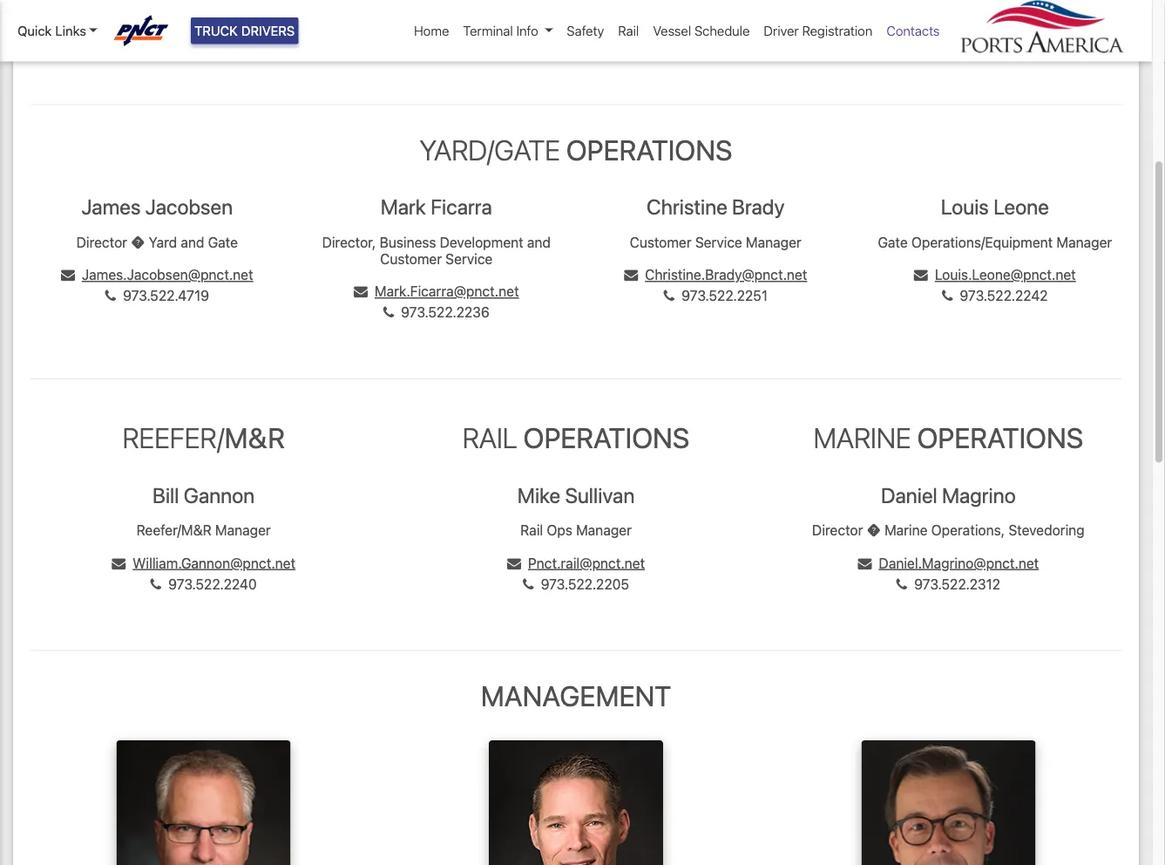 Task type: locate. For each thing, give the bounding box(es) containing it.
phone image inside 973.522.2205 link
[[523, 577, 534, 591]]

phone image down daniel.magrino@pnct.net link
[[897, 577, 908, 591]]

973.522.2205 link
[[523, 576, 630, 592]]

director
[[76, 234, 127, 250], [813, 522, 864, 538]]

manager for louis leone
[[1057, 234, 1113, 250]]

0 vertical spatial director
[[76, 234, 127, 250]]

2 vertical spatial rail
[[521, 522, 543, 538]]

973.522.2205
[[541, 576, 630, 592]]

james.jacobsen@pnct.net
[[82, 266, 253, 283]]

rail inside "link"
[[619, 23, 639, 38]]

0 vertical spatial envelope image
[[354, 285, 368, 299]]

louis leone
[[941, 194, 1050, 219]]

973.522.2240
[[168, 576, 257, 592]]

1 horizontal spatial and
[[527, 234, 551, 250]]

registration
[[803, 23, 873, 38]]

operations for yard/gate operations
[[567, 133, 733, 166]]

phone image right links
[[104, 24, 115, 38]]

christine.brady@pnct.net
[[645, 266, 808, 283]]

973.522.2251
[[682, 287, 768, 304]]

1 vertical spatial �
[[867, 522, 881, 538]]

1 horizontal spatial rail
[[521, 522, 543, 538]]

director for james jacobsen
[[76, 234, 127, 250]]

stevedoring
[[1009, 522, 1085, 538]]

operations
[[567, 133, 733, 166], [524, 421, 690, 454], [918, 421, 1084, 454]]

envelope image inside mark.ficarra@pnct.net link
[[354, 285, 368, 299]]

customer service manager
[[630, 234, 802, 250]]

973.522.2239
[[122, 23, 210, 39]]

phone image inside 973.522.4719 link
[[105, 289, 116, 303]]

manager up louis.leone@pnct.net on the top right of the page
[[1057, 234, 1113, 250]]

operations up christine
[[567, 133, 733, 166]]

1 vertical spatial envelope image
[[859, 556, 872, 570]]

0 vertical spatial �
[[131, 234, 145, 250]]

customerservice@pnct.net link
[[62, 2, 253, 18]]

phone image for daniel magrino
[[897, 577, 908, 591]]

service down development
[[446, 250, 493, 267]]

phone image inside 973.522.2239 link
[[104, 24, 115, 38]]

1 horizontal spatial gate
[[878, 234, 908, 250]]

customer inside director, business development and customer service
[[380, 250, 442, 267]]

gate
[[208, 234, 238, 250], [878, 234, 908, 250]]

� down daniel
[[867, 522, 881, 538]]

phone image down christine.brady@pnct.net link at the right top of page
[[664, 289, 675, 303]]

manager down "sullivan"
[[576, 522, 632, 538]]

0 horizontal spatial service
[[446, 250, 493, 267]]

0 horizontal spatial customer
[[380, 250, 442, 267]]

service up christine.brady@pnct.net link at the right top of page
[[696, 234, 743, 250]]

1 vertical spatial director
[[813, 522, 864, 538]]

safety link
[[560, 14, 612, 47]]

973.522.2236
[[401, 304, 490, 321]]

phone image down louis.leone@pnct.net link
[[943, 289, 954, 303]]

rail left print image at the top of page
[[619, 23, 639, 38]]

envelope image
[[61, 268, 75, 282], [625, 268, 638, 282], [915, 268, 929, 282], [112, 556, 126, 570], [507, 556, 521, 570]]

0 horizontal spatial envelope image
[[354, 285, 368, 299]]

rail for rail
[[619, 23, 639, 38]]

phone image
[[104, 24, 115, 38], [664, 289, 675, 303], [943, 289, 954, 303], [150, 577, 161, 591]]

� left the yard
[[131, 234, 145, 250]]

1 horizontal spatial �
[[867, 522, 881, 538]]

�
[[131, 234, 145, 250], [867, 522, 881, 538]]

customer
[[630, 234, 692, 250], [380, 250, 442, 267]]

reefer/m&r manager
[[137, 522, 271, 538]]

phone image for mike sullivan
[[523, 577, 534, 591]]

phone image inside 973.522.2240 link
[[150, 577, 161, 591]]

operations up magrino
[[918, 421, 1084, 454]]

info
[[517, 23, 539, 38]]

phone image inside 973.522.2242 link
[[943, 289, 954, 303]]

louis
[[941, 194, 990, 219]]

0 vertical spatial rail
[[619, 23, 639, 38]]

envelope image inside pnct.rail@pnct.net link
[[507, 556, 521, 570]]

customer down christine
[[630, 234, 692, 250]]

973.522.2240 link
[[150, 576, 257, 592]]

rail up mike
[[463, 421, 518, 454]]

rail left ops
[[521, 522, 543, 538]]

1 and from the left
[[181, 234, 204, 250]]

rail ops manager
[[521, 522, 632, 538]]

reefer/m&r
[[137, 522, 212, 538]]

operations/equipment
[[912, 234, 1054, 250]]

1 gate from the left
[[208, 234, 238, 250]]

1 horizontal spatial envelope image
[[859, 556, 872, 570]]

business
[[380, 234, 436, 250]]

0 horizontal spatial director
[[76, 234, 127, 250]]

envelope image for bill gannon
[[112, 556, 126, 570]]

973.522.2236 link
[[383, 304, 490, 321]]

daniel.magrino@pnct.net link
[[859, 555, 1040, 571]]

links
[[55, 23, 86, 38]]

1 horizontal spatial service
[[696, 234, 743, 250]]

safety
[[567, 23, 605, 38]]

0 horizontal spatial �
[[131, 234, 145, 250]]

pnct.rail@pnct.net link
[[507, 555, 645, 571]]

marine down daniel
[[885, 522, 928, 538]]

envelope image inside james.jacobsen@pnct.net link
[[61, 268, 75, 282]]

1 vertical spatial marine
[[885, 522, 928, 538]]

pnct.rail@pnct.net
[[528, 555, 645, 571]]

terminal
[[463, 23, 513, 38]]

phone image inside 973.522.2236 link
[[383, 306, 394, 320]]

envelope image
[[354, 285, 368, 299], [859, 556, 872, 570]]

manager down the brady
[[746, 234, 802, 250]]

envelope image inside louis.leone@pnct.net link
[[915, 268, 929, 282]]

manager down "gannon" in the left bottom of the page
[[215, 522, 271, 538]]

operations,
[[932, 522, 1006, 538]]

driver registration link
[[757, 14, 880, 47]]

0 horizontal spatial gate
[[208, 234, 238, 250]]

2 and from the left
[[527, 234, 551, 250]]

and inside director, business development and customer service
[[527, 234, 551, 250]]

0 horizontal spatial rail
[[463, 421, 518, 454]]

yard
[[149, 234, 177, 250]]

phone image down mark.ficarra@pnct.net link
[[383, 306, 394, 320]]

phone image down the william.gannon@pnct.net link
[[150, 577, 161, 591]]

and right development
[[527, 234, 551, 250]]

mark
[[381, 194, 426, 219]]

vessel
[[653, 23, 692, 38]]

director,
[[322, 234, 376, 250]]

ficarra
[[431, 194, 492, 219]]

director, business development and customer service
[[322, 234, 551, 267]]

drivers
[[241, 23, 295, 38]]

2 horizontal spatial rail
[[619, 23, 639, 38]]

daniel.magrino@pnct.net
[[879, 555, 1040, 571]]

phone image for mark ficarra
[[383, 306, 394, 320]]

marine
[[814, 421, 912, 454], [885, 522, 928, 538]]

marine up daniel
[[814, 421, 912, 454]]

manager for mike sullivan
[[576, 522, 632, 538]]

service
[[696, 234, 743, 250], [446, 250, 493, 267]]

phone image inside 973.522.2251 "link"
[[664, 289, 675, 303]]

quick
[[17, 23, 52, 38]]

bill gannon
[[153, 483, 255, 507]]

0 horizontal spatial and
[[181, 234, 204, 250]]

1 horizontal spatial director
[[813, 522, 864, 538]]

christine.brady@pnct.net link
[[625, 266, 808, 283]]

envelope image inside christine.brady@pnct.net link
[[625, 268, 638, 282]]

phone image
[[105, 289, 116, 303], [383, 306, 394, 320], [523, 577, 534, 591], [897, 577, 908, 591]]

973.522.2312 link
[[897, 576, 1001, 592]]

and right the yard
[[181, 234, 204, 250]]

phone image down james.jacobsen@pnct.net link
[[105, 289, 116, 303]]

rail
[[619, 23, 639, 38], [463, 421, 518, 454], [521, 522, 543, 538]]

magrino
[[943, 483, 1017, 507]]

973.522.2312
[[915, 576, 1001, 592]]

operations up "sullivan"
[[524, 421, 690, 454]]

1 vertical spatial rail
[[463, 421, 518, 454]]

phone image for louis leone
[[943, 289, 954, 303]]

sullivan
[[565, 483, 635, 507]]

envelope image for james jacobsen
[[61, 268, 75, 282]]

phone image inside the 973.522.2312 link
[[897, 577, 908, 591]]

and for james jacobsen
[[181, 234, 204, 250]]

envelope image inside daniel.magrino@pnct.net link
[[859, 556, 872, 570]]

phone image down pnct.rail@pnct.net link
[[523, 577, 534, 591]]

christine brady
[[647, 194, 785, 219]]

james pelliccio image
[[117, 740, 291, 865]]

customer down "business" at the left top
[[380, 250, 442, 267]]

envelope image inside the william.gannon@pnct.net link
[[112, 556, 126, 570]]



Task type: describe. For each thing, give the bounding box(es) containing it.
director � marine operations, stevedoring
[[813, 522, 1085, 538]]

driver
[[764, 23, 799, 38]]

director � yard and gate
[[76, 234, 238, 250]]

operations for marine operations
[[918, 421, 1084, 454]]

envelope image for louis leone
[[915, 268, 929, 282]]

james jacobsen
[[81, 194, 233, 219]]

home link
[[407, 14, 456, 47]]

ops
[[547, 522, 573, 538]]

terminal info
[[463, 23, 539, 38]]

daniel
[[881, 483, 938, 507]]

envelope image for christine brady
[[625, 268, 638, 282]]

phone image for bill gannon
[[150, 577, 161, 591]]

truck drivers
[[194, 23, 295, 38]]

rail for rail operations
[[463, 421, 518, 454]]

1 horizontal spatial customer
[[630, 234, 692, 250]]

development
[[440, 234, 524, 250]]

rail link
[[612, 14, 646, 47]]

2 gate from the left
[[878, 234, 908, 250]]

christine
[[647, 194, 728, 219]]

daniel magrino
[[881, 483, 1017, 507]]

truck drivers link
[[191, 17, 299, 44]]

bill
[[153, 483, 179, 507]]

mark.ficarra@pnct.net link
[[354, 283, 519, 300]]

973.465.8826
[[122, 44, 212, 60]]

mark ficarra
[[381, 194, 492, 219]]

vessel schedule link
[[646, 14, 757, 47]]

marcus braun image
[[862, 740, 1036, 865]]

yard/gate
[[420, 133, 561, 166]]

phone image for james jacobsen
[[105, 289, 116, 303]]

quick links
[[17, 23, 86, 38]]

management
[[481, 679, 672, 712]]

mark.ficarra@pnct.net
[[375, 283, 519, 300]]

mike sullivan
[[518, 483, 635, 507]]

envelope image for mike sullivan
[[507, 556, 521, 570]]

973.522.2239 link
[[104, 23, 210, 39]]

vessel schedule
[[653, 23, 750, 38]]

william.gannon@pnct.net link
[[112, 555, 296, 571]]

� for daniel
[[867, 522, 881, 538]]

truck
[[194, 23, 238, 38]]

home
[[414, 23, 449, 38]]

mike
[[518, 483, 561, 507]]

james.jacobsen@pnct.net link
[[61, 266, 253, 283]]

gate operations/equipment manager
[[878, 234, 1113, 250]]

973.522.2251 link
[[664, 287, 768, 304]]

brady
[[733, 194, 785, 219]]

yard/gate operations
[[420, 133, 733, 166]]

manager for christine brady
[[746, 234, 802, 250]]

phone image for christine brady
[[664, 289, 675, 303]]

973.522.2242
[[961, 287, 1049, 304]]

print image
[[662, 20, 675, 34]]

operations for rail operations
[[524, 421, 690, 454]]

customerservice@pnct.net
[[82, 2, 253, 18]]

reefer/
[[123, 421, 225, 454]]

schedule
[[695, 23, 750, 38]]

973.522.4719
[[123, 287, 209, 304]]

973.522.4719 link
[[105, 287, 209, 304]]

louis.leone@pnct.net link
[[915, 266, 1077, 283]]

william.gannon@pnct.net
[[133, 555, 296, 571]]

envelope image for operations
[[859, 556, 872, 570]]

quick links link
[[17, 21, 97, 41]]

m&r
[[225, 421, 285, 454]]

0 vertical spatial marine
[[814, 421, 912, 454]]

contacts
[[887, 23, 940, 38]]

� for james
[[131, 234, 145, 250]]

rail for rail ops manager
[[521, 522, 543, 538]]

chris garbarino image
[[489, 740, 664, 865]]

driver registration
[[764, 23, 873, 38]]

louis.leone@pnct.net
[[936, 266, 1077, 283]]

gannon
[[184, 483, 255, 507]]

973.491.5083
[[682, 19, 770, 35]]

director for daniel magrino
[[813, 522, 864, 538]]

leone
[[994, 194, 1050, 219]]

jacobsen
[[145, 194, 233, 219]]

reefer/ m&r
[[123, 421, 285, 454]]

james
[[81, 194, 141, 219]]

marine operations
[[814, 421, 1084, 454]]

terminal info link
[[456, 14, 560, 47]]

and for mark ficarra
[[527, 234, 551, 250]]

contacts link
[[880, 14, 947, 47]]

973.522.2242 link
[[943, 287, 1049, 304]]

envelope image for director � yard and gate
[[354, 285, 368, 299]]

rail operations
[[463, 421, 690, 454]]

service inside director, business development and customer service
[[446, 250, 493, 267]]



Task type: vqa. For each thing, say whether or not it's contained in the screenshot.
customer service manager
yes



